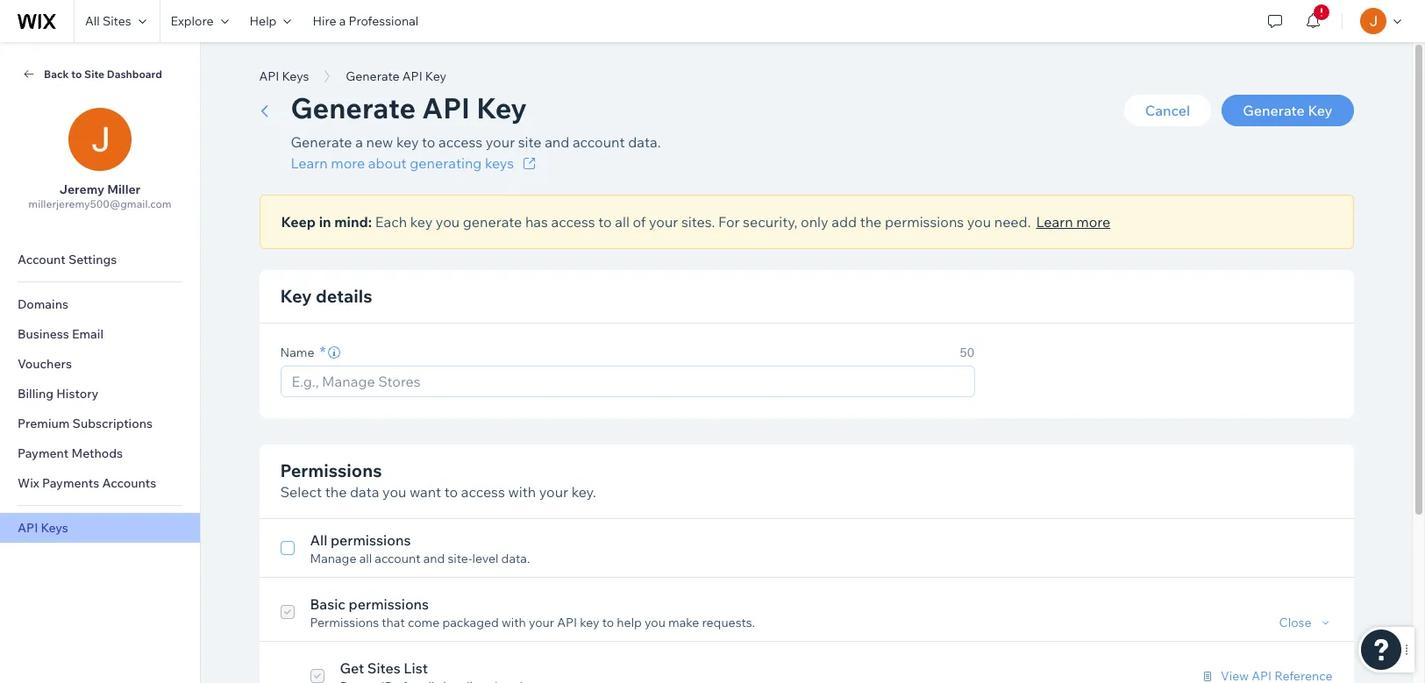 Task type: describe. For each thing, give the bounding box(es) containing it.
1 horizontal spatial more
[[1077, 213, 1111, 231]]

to inside permissions select the data you want to access with your key.
[[445, 483, 458, 501]]

you left need.
[[968, 213, 991, 231]]

api keys for api keys button
[[259, 68, 309, 84]]

learn more about generating keys link
[[291, 153, 661, 174]]

get
[[340, 660, 364, 677]]

permissions select the data you want to access with your key.
[[280, 460, 596, 501]]

the inside permissions select the data you want to access with your key.
[[325, 483, 347, 501]]

wix
[[18, 476, 39, 491]]

permissions that come packaged with your api key to help you make requests.
[[310, 615, 755, 631]]

generate inside 'button'
[[1243, 102, 1305, 119]]

learn more about generating keys
[[291, 154, 514, 172]]

basic permissions
[[310, 596, 429, 613]]

in
[[319, 213, 331, 231]]

key inside button
[[425, 68, 447, 84]]

name
[[280, 345, 314, 361]]

cancel
[[1145, 102, 1191, 119]]

want
[[410, 483, 441, 501]]

your inside permissions select the data you want to access with your key.
[[539, 483, 569, 501]]

level
[[472, 551, 499, 567]]

add
[[832, 213, 857, 231]]

account settings
[[18, 252, 117, 268]]

for
[[719, 213, 740, 231]]

and inside all permissions manage all account and site-level data.
[[423, 551, 445, 567]]

api up generate a new key to access your site and account data.
[[422, 90, 470, 125]]

all permissions manage all account and site-level data.
[[310, 532, 530, 567]]

generating
[[410, 154, 482, 172]]

make
[[669, 615, 700, 631]]

keys
[[485, 154, 514, 172]]

premium
[[18, 416, 70, 432]]

key.
[[572, 483, 596, 501]]

list
[[404, 660, 428, 677]]

details
[[316, 285, 373, 307]]

a for professional
[[339, 13, 346, 29]]

1 horizontal spatial learn
[[1037, 213, 1074, 231]]

permissions for all permissions manage all account and site-level data.
[[331, 532, 411, 549]]

permissions for permissions select the data you want to access with your key.
[[280, 460, 382, 482]]

manage
[[310, 551, 357, 567]]

api keys link
[[0, 513, 200, 543]]

0 vertical spatial all
[[615, 213, 630, 231]]

email
[[72, 326, 104, 342]]

millerjeremy500@gmail.com
[[28, 197, 172, 211]]

help button
[[239, 0, 302, 42]]

vouchers
[[18, 356, 72, 372]]

premium subscriptions link
[[0, 409, 200, 439]]

back to site dashboard link
[[21, 66, 179, 82]]

0 vertical spatial key
[[397, 133, 419, 151]]

dashboard
[[107, 67, 162, 80]]

history
[[56, 386, 99, 402]]

to inside sidebar "element"
[[71, 67, 82, 80]]

0 vertical spatial and
[[545, 133, 570, 151]]

to left of
[[599, 213, 612, 231]]

keep in mind: each key you generate has access to all of your sites. for security, only add the permissions you need. learn more
[[281, 213, 1111, 231]]

1 vertical spatial with
[[502, 615, 526, 631]]

back
[[44, 67, 69, 80]]

only
[[801, 213, 829, 231]]

payment methods link
[[0, 439, 200, 468]]

mind:
[[334, 213, 372, 231]]

all for permissions
[[310, 532, 328, 549]]

account
[[18, 252, 66, 268]]

security,
[[743, 213, 798, 231]]

you inside permissions select the data you want to access with your key.
[[383, 483, 407, 501]]

generate a new key to access your site and account data.
[[291, 133, 661, 151]]

to left help
[[603, 615, 614, 631]]

wix payments accounts link
[[0, 468, 200, 498]]

sites.
[[682, 213, 715, 231]]

about
[[368, 154, 407, 172]]

your up "keys" at top left
[[486, 133, 515, 151]]

business email link
[[0, 319, 200, 349]]

billing history
[[18, 386, 99, 402]]

all for sites
[[85, 13, 100, 29]]

requests.
[[702, 615, 755, 631]]

close
[[1280, 615, 1312, 631]]

payment
[[18, 446, 69, 461]]

api down professional
[[402, 68, 423, 84]]

generate api key button
[[337, 63, 455, 89]]

professional
[[349, 13, 419, 29]]

has
[[525, 213, 548, 231]]

sites for all
[[103, 13, 131, 29]]

1 vertical spatial key
[[410, 213, 433, 231]]

0 vertical spatial account
[[573, 133, 625, 151]]

keys for 'api keys' link
[[41, 520, 68, 536]]

billing history link
[[0, 379, 200, 409]]

data
[[350, 483, 379, 501]]

1 vertical spatial generate api key
[[291, 90, 527, 125]]

payment methods
[[18, 446, 123, 461]]

that
[[382, 615, 405, 631]]

methods
[[71, 446, 123, 461]]

a for new
[[355, 133, 363, 151]]

generate
[[463, 213, 522, 231]]

0 vertical spatial permissions
[[885, 213, 964, 231]]

select
[[280, 483, 322, 501]]

jeremy
[[59, 182, 104, 197]]

permissions for permissions that come packaged with your api key to help you make requests.
[[310, 615, 379, 631]]

premium subscriptions
[[18, 416, 153, 432]]

*
[[320, 342, 326, 362]]



Task type: locate. For each thing, give the bounding box(es) containing it.
more right need.
[[1077, 213, 1111, 231]]

1 vertical spatial keys
[[41, 520, 68, 536]]

2 vertical spatial access
[[461, 483, 505, 501]]

more left about at the left
[[331, 154, 365, 172]]

1 horizontal spatial all
[[310, 532, 328, 549]]

domains
[[18, 297, 68, 312]]

1 vertical spatial api keys
[[18, 520, 68, 536]]

learn
[[291, 154, 328, 172], [1037, 213, 1074, 231]]

1 vertical spatial all
[[359, 551, 372, 567]]

api inside sidebar "element"
[[18, 520, 38, 536]]

you right data
[[383, 483, 407, 501]]

you right help
[[645, 615, 666, 631]]

basic
[[310, 596, 346, 613]]

keys inside sidebar "element"
[[41, 520, 68, 536]]

help
[[250, 13, 277, 29]]

site
[[84, 67, 104, 80]]

business
[[18, 326, 69, 342]]

keys for api keys button
[[282, 68, 309, 84]]

key details
[[280, 285, 373, 307]]

0 horizontal spatial sites
[[103, 13, 131, 29]]

cancel button
[[1124, 95, 1212, 126]]

0 vertical spatial data.
[[628, 133, 661, 151]]

business email
[[18, 326, 104, 342]]

0 vertical spatial all
[[85, 13, 100, 29]]

key right the each
[[410, 213, 433, 231]]

sites left list
[[367, 660, 401, 677]]

api keys down help button
[[259, 68, 309, 84]]

permissions for basic permissions
[[349, 596, 429, 613]]

hire
[[313, 13, 336, 29]]

1 vertical spatial and
[[423, 551, 445, 567]]

keep
[[281, 213, 316, 231]]

0 vertical spatial a
[[339, 13, 346, 29]]

need.
[[995, 213, 1031, 231]]

None checkbox
[[280, 530, 1333, 567]]

with left key.
[[508, 483, 536, 501]]

access
[[439, 133, 483, 151], [551, 213, 595, 231], [461, 483, 505, 501]]

1 horizontal spatial keys
[[282, 68, 309, 84]]

all right the manage
[[359, 551, 372, 567]]

1 horizontal spatial api keys
[[259, 68, 309, 84]]

key left help
[[580, 615, 600, 631]]

account settings link
[[0, 245, 200, 275]]

access inside permissions select the data you want to access with your key.
[[461, 483, 505, 501]]

0 vertical spatial permissions
[[280, 460, 382, 482]]

a right hire in the top of the page
[[339, 13, 346, 29]]

key
[[397, 133, 419, 151], [410, 213, 433, 231], [580, 615, 600, 631]]

1 vertical spatial more
[[1077, 213, 1111, 231]]

permissions up that
[[349, 596, 429, 613]]

0 vertical spatial keys
[[282, 68, 309, 84]]

0 horizontal spatial data.
[[501, 551, 530, 567]]

1 horizontal spatial sites
[[367, 660, 401, 677]]

key
[[425, 68, 447, 84], [477, 90, 527, 125], [1308, 102, 1333, 119], [280, 285, 312, 307]]

1 vertical spatial the
[[325, 483, 347, 501]]

to left site
[[71, 67, 82, 80]]

data. inside all permissions manage all account and site-level data.
[[501, 551, 530, 567]]

api keys for 'api keys' link
[[18, 520, 68, 536]]

0 horizontal spatial more
[[331, 154, 365, 172]]

1 horizontal spatial account
[[573, 133, 625, 151]]

generate key button
[[1222, 95, 1354, 126]]

with right packaged
[[502, 615, 526, 631]]

billing
[[18, 386, 54, 402]]

1 vertical spatial a
[[355, 133, 363, 151]]

data. up of
[[628, 133, 661, 151]]

the left data
[[325, 483, 347, 501]]

1 vertical spatial access
[[551, 213, 595, 231]]

50
[[960, 345, 975, 361]]

1 horizontal spatial data.
[[628, 133, 661, 151]]

permissions up the manage
[[331, 532, 411, 549]]

generate inside button
[[346, 68, 400, 84]]

hire a professional
[[313, 13, 419, 29]]

1 vertical spatial permissions
[[310, 615, 379, 631]]

subscriptions
[[72, 416, 153, 432]]

learn up keep
[[291, 154, 328, 172]]

account right the site
[[573, 133, 625, 151]]

all up the manage
[[310, 532, 328, 549]]

account inside all permissions manage all account and site-level data.
[[375, 551, 421, 567]]

keys down payments
[[41, 520, 68, 536]]

and right the site
[[545, 133, 570, 151]]

site-
[[448, 551, 472, 567]]

none checkbox containing all permissions
[[280, 530, 1333, 567]]

data.
[[628, 133, 661, 151], [501, 551, 530, 567]]

your right of
[[649, 213, 678, 231]]

E.g., Manage Stores field
[[286, 367, 969, 397]]

2 vertical spatial permissions
[[349, 596, 429, 613]]

sites up back to site dashboard on the left top of the page
[[103, 13, 131, 29]]

sites
[[103, 13, 131, 29], [367, 660, 401, 677]]

all
[[615, 213, 630, 231], [359, 551, 372, 567]]

0 horizontal spatial and
[[423, 551, 445, 567]]

back to site dashboard
[[44, 67, 162, 80]]

all
[[85, 13, 100, 29], [310, 532, 328, 549]]

2 vertical spatial key
[[580, 615, 600, 631]]

all up site
[[85, 13, 100, 29]]

you left the generate
[[436, 213, 460, 231]]

learn right need.
[[1037, 213, 1074, 231]]

payments
[[42, 476, 99, 491]]

0 horizontal spatial all
[[359, 551, 372, 567]]

a
[[339, 13, 346, 29], [355, 133, 363, 151]]

0 horizontal spatial keys
[[41, 520, 68, 536]]

generate api key down generate api key button
[[291, 90, 527, 125]]

0 vertical spatial sites
[[103, 13, 131, 29]]

close button
[[1280, 615, 1333, 631]]

key up "learn more about generating keys"
[[397, 133, 419, 151]]

generate api key inside button
[[346, 68, 447, 84]]

explore
[[171, 13, 214, 29]]

vouchers link
[[0, 349, 200, 379]]

0 vertical spatial more
[[331, 154, 365, 172]]

1 horizontal spatial all
[[615, 213, 630, 231]]

to right 'want'
[[445, 483, 458, 501]]

settings
[[68, 252, 117, 268]]

accounts
[[102, 476, 156, 491]]

site
[[518, 133, 542, 151]]

hire a professional link
[[302, 0, 429, 42]]

0 vertical spatial the
[[860, 213, 882, 231]]

with
[[508, 483, 536, 501], [502, 615, 526, 631]]

access right 'want'
[[461, 483, 505, 501]]

access right has
[[551, 213, 595, 231]]

1 vertical spatial learn
[[1037, 213, 1074, 231]]

api keys inside sidebar "element"
[[18, 520, 68, 536]]

generate
[[346, 68, 400, 84], [291, 90, 416, 125], [1243, 102, 1305, 119], [291, 133, 352, 151]]

to up generating
[[422, 133, 436, 151]]

permissions inside permissions select the data you want to access with your key.
[[280, 460, 382, 482]]

each
[[375, 213, 407, 231]]

your right packaged
[[529, 615, 555, 631]]

0 horizontal spatial all
[[85, 13, 100, 29]]

packaged
[[443, 615, 499, 631]]

all inside all permissions manage all account and site-level data.
[[359, 551, 372, 567]]

1 horizontal spatial the
[[860, 213, 882, 231]]

generate api key down professional
[[346, 68, 447, 84]]

all left of
[[615, 213, 630, 231]]

api keys button
[[250, 63, 318, 89]]

0 horizontal spatial account
[[375, 551, 421, 567]]

name *
[[280, 342, 326, 362]]

permissions right the add
[[885, 213, 964, 231]]

domains link
[[0, 290, 200, 319]]

the right the add
[[860, 213, 882, 231]]

jeremy miller millerjeremy500@gmail.com
[[28, 182, 172, 211]]

0 horizontal spatial api keys
[[18, 520, 68, 536]]

learn more link
[[1037, 211, 1111, 232]]

all inside all permissions manage all account and site-level data.
[[310, 532, 328, 549]]

get sites list
[[340, 660, 428, 677]]

generate api key
[[346, 68, 447, 84], [291, 90, 527, 125]]

1 horizontal spatial and
[[545, 133, 570, 151]]

account up basic permissions
[[375, 551, 421, 567]]

1 vertical spatial data.
[[501, 551, 530, 567]]

wix payments accounts
[[18, 476, 156, 491]]

api down help button
[[259, 68, 279, 84]]

all sites
[[85, 13, 131, 29]]

data. right level
[[501, 551, 530, 567]]

keys
[[282, 68, 309, 84], [41, 520, 68, 536]]

you
[[436, 213, 460, 231], [968, 213, 991, 231], [383, 483, 407, 501], [645, 615, 666, 631]]

permissions up select on the bottom of the page
[[280, 460, 382, 482]]

0 vertical spatial learn
[[291, 154, 328, 172]]

api left help
[[557, 615, 577, 631]]

key inside 'button'
[[1308, 102, 1333, 119]]

api keys down wix
[[18, 520, 68, 536]]

1 horizontal spatial a
[[355, 133, 363, 151]]

to
[[71, 67, 82, 80], [422, 133, 436, 151], [599, 213, 612, 231], [445, 483, 458, 501], [603, 615, 614, 631]]

None checkbox
[[280, 594, 294, 631], [310, 658, 324, 683], [280, 594, 294, 631], [310, 658, 324, 683]]

api keys
[[259, 68, 309, 84], [18, 520, 68, 536]]

keys down help button
[[282, 68, 309, 84]]

generate key
[[1243, 102, 1333, 119]]

0 horizontal spatial the
[[325, 483, 347, 501]]

1 vertical spatial permissions
[[331, 532, 411, 549]]

1 vertical spatial account
[[375, 551, 421, 567]]

come
[[408, 615, 440, 631]]

of
[[633, 213, 646, 231]]

and left site-
[[423, 551, 445, 567]]

access up generating
[[439, 133, 483, 151]]

miller
[[107, 182, 141, 197]]

api keys inside button
[[259, 68, 309, 84]]

help
[[617, 615, 642, 631]]

sidebar element
[[0, 42, 201, 683]]

new
[[366, 133, 393, 151]]

keys inside button
[[282, 68, 309, 84]]

0 vertical spatial api keys
[[259, 68, 309, 84]]

api down wix
[[18, 520, 38, 536]]

0 horizontal spatial a
[[339, 13, 346, 29]]

with inside permissions select the data you want to access with your key.
[[508, 483, 536, 501]]

1 vertical spatial sites
[[367, 660, 401, 677]]

0 vertical spatial access
[[439, 133, 483, 151]]

1 vertical spatial all
[[310, 532, 328, 549]]

learn inside learn more about generating keys link
[[291, 154, 328, 172]]

0 vertical spatial with
[[508, 483, 536, 501]]

permissions down 'basic'
[[310, 615, 379, 631]]

your left key.
[[539, 483, 569, 501]]

permissions
[[885, 213, 964, 231], [331, 532, 411, 549], [349, 596, 429, 613]]

0 horizontal spatial learn
[[291, 154, 328, 172]]

a left 'new'
[[355, 133, 363, 151]]

sites for get
[[367, 660, 401, 677]]

0 vertical spatial generate api key
[[346, 68, 447, 84]]

permissions inside all permissions manage all account and site-level data.
[[331, 532, 411, 549]]

your
[[486, 133, 515, 151], [649, 213, 678, 231], [539, 483, 569, 501], [529, 615, 555, 631]]

and
[[545, 133, 570, 151], [423, 551, 445, 567]]



Task type: vqa. For each thing, say whether or not it's contained in the screenshot.
Marketing on the bottom
no



